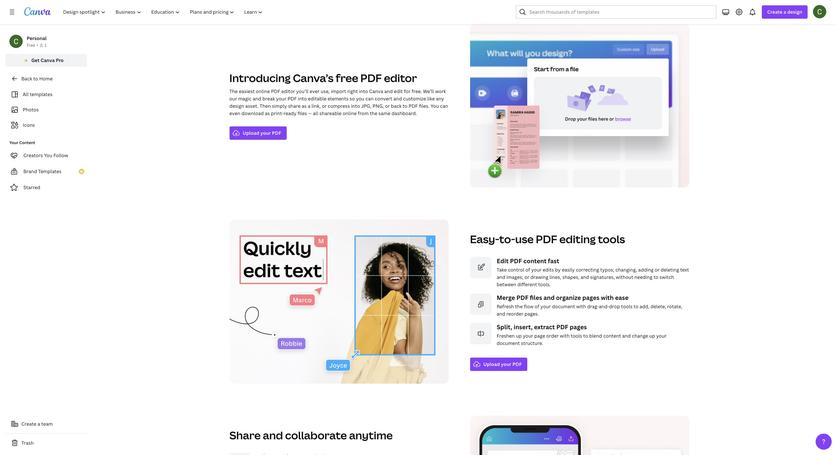 Task type: vqa. For each thing, say whether or not it's contained in the screenshot.
Self Help E Book Online Business Marketing Set templates Browse high quality Self Help E Book Online Business Marketing Set templates for your next design
no



Task type: describe. For each thing, give the bounding box(es) containing it.
to inside introducing canva's free pdf editor the easiest online pdf editor you'll ever use, import right into canva and edit for free. we'll work our magic and break your pdf into editable elements so you can convert and customize like any design asset. then simply share as a link, or compress into jpg, png, or back to pdf files. you can even download as print-ready files — all shareable online from the same dashboard.
[[403, 103, 408, 109]]

and down the take
[[497, 274, 505, 281]]

typos;
[[600, 267, 614, 273]]

with inside split, insert, extract pdf pages freshen up your page order with tools to blend content and change up your document structure.
[[560, 333, 570, 339]]

download
[[241, 110, 264, 116]]

0 horizontal spatial you
[[44, 152, 52, 159]]

your inside merge pdf files and organize pages with ease refresh the flow of your document with drag-and-drop tools to add, delete, rotate, and reorder pages.
[[541, 304, 551, 310]]

you inside introducing canva's free pdf editor the easiest online pdf editor you'll ever use, import right into canva and edit for free. we'll work our magic and break your pdf into editable elements so you can convert and customize like any design asset. then simply share as a link, or compress into jpg, png, or back to pdf files. you can even download as print-ready files — all shareable online from the same dashboard.
[[431, 103, 439, 109]]

pro
[[56, 57, 64, 64]]

easily
[[562, 267, 575, 273]]

share
[[229, 429, 261, 443]]

pdf up the break
[[271, 88, 280, 94]]

dashboard.
[[392, 110, 417, 116]]

images;
[[506, 274, 523, 281]]

templates
[[30, 91, 52, 98]]

back
[[21, 76, 32, 82]]

pdf right use
[[536, 232, 557, 246]]

rotate,
[[667, 304, 682, 310]]

share and collaborate anytime
[[229, 429, 393, 443]]

edit pdf content fast image
[[470, 257, 491, 279]]

import
[[331, 88, 346, 94]]

for
[[404, 88, 411, 94]]

changing,
[[616, 267, 637, 273]]

tools.
[[538, 282, 551, 288]]

control
[[508, 267, 524, 273]]

and up convert
[[384, 88, 393, 94]]

your
[[9, 140, 18, 146]]

insert,
[[514, 323, 533, 331]]

and up asset. on the left top of the page
[[253, 95, 261, 102]]

drop
[[609, 304, 620, 310]]

pdf down print-
[[272, 130, 281, 136]]

take
[[497, 267, 507, 273]]

drawing
[[531, 274, 548, 281]]

fast
[[548, 257, 559, 265]]

icons
[[23, 122, 35, 128]]

edit pdf content fast take control of your edits by easily correcting typos; changing, adding or deleting text and images; or drawing lines, shapes, and signatures, without needing to switch between different tools.
[[497, 257, 689, 288]]

upload your pdf button for introducing canva's free pdf editor
[[229, 127, 287, 140]]

of inside 'edit pdf content fast take control of your edits by easily correcting typos; changing, adding or deleting text and images; or drawing lines, shapes, and signatures, without needing to switch between different tools.'
[[526, 267, 530, 273]]

so
[[350, 95, 355, 102]]

reorder
[[506, 311, 523, 317]]

you
[[356, 95, 364, 102]]

ever
[[310, 88, 320, 94]]

pdf inside merge pdf files and organize pages with ease refresh the flow of your document with drag-and-drop tools to add, delete, rotate, and reorder pages.
[[517, 294, 529, 302]]

pdf inside split, insert, extract pdf pages freshen up your page order with tools to blend content and change up your document structure.
[[556, 323, 568, 331]]

or right link,
[[322, 103, 327, 109]]

and down tools.
[[544, 294, 555, 302]]

upload your pdf for easy-to-use pdf editing tools
[[483, 361, 522, 368]]

1 vertical spatial with
[[576, 304, 586, 310]]

free
[[27, 42, 35, 48]]

and down correcting
[[581, 274, 589, 281]]

then
[[260, 103, 271, 109]]

pages.
[[525, 311, 539, 317]]

add,
[[640, 304, 650, 310]]

link,
[[312, 103, 321, 109]]

we'll
[[423, 88, 434, 94]]

get
[[31, 57, 39, 64]]

1 horizontal spatial editor
[[384, 71, 417, 85]]

create a design
[[767, 9, 802, 15]]

and-
[[599, 304, 609, 310]]

introducing canva's free pdf editor the easiest online pdf editor you'll ever use, import right into canva and edit for free. we'll work our magic and break your pdf into editable elements so you can convert and customize like any design asset. then simply share as a link, or compress into jpg, png, or back to pdf files. you can even download as print-ready files — all shareable online from the same dashboard.
[[229, 71, 448, 116]]

Search search field
[[530, 6, 712, 18]]

pdf inside 'edit pdf content fast take control of your edits by easily correcting typos; changing, adding or deleting text and images; or drawing lines, shapes, and signatures, without needing to switch between different tools.'
[[510, 257, 522, 265]]

extract
[[534, 323, 555, 331]]

order
[[546, 333, 559, 339]]

your inside 'edit pdf content fast take control of your edits by easily correcting typos; changing, adding or deleting text and images; or drawing lines, shapes, and signatures, without needing to switch between different tools.'
[[531, 267, 542, 273]]

pdf down "structure."
[[513, 361, 522, 368]]

your right change
[[656, 333, 667, 339]]

adding
[[638, 267, 654, 273]]

editing
[[559, 232, 596, 246]]

your up "structure."
[[523, 333, 533, 339]]

pages inside split, insert, extract pdf pages freshen up your page order with tools to blend content and change up your document structure.
[[570, 323, 587, 331]]

drag-
[[587, 304, 599, 310]]

upload your pdf button for easy-to-use pdf editing tools
[[470, 358, 527, 371]]

blend
[[589, 333, 602, 339]]

trash link
[[5, 437, 87, 451]]

of inside merge pdf files and organize pages with ease refresh the flow of your document with drag-and-drop tools to add, delete, rotate, and reorder pages.
[[535, 304, 539, 310]]

create a design button
[[762, 5, 808, 19]]

introducing
[[229, 71, 291, 85]]

organize
[[556, 294, 581, 302]]

creators you follow link
[[5, 149, 87, 162]]

change
[[632, 333, 648, 339]]

simply
[[272, 103, 287, 109]]

back
[[391, 103, 402, 109]]

between
[[497, 282, 516, 288]]

pages inside merge pdf files and organize pages with ease refresh the flow of your document with drag-and-drop tools to add, delete, rotate, and reorder pages.
[[582, 294, 600, 302]]

files inside introducing canva's free pdf editor the easiest online pdf editor you'll ever use, import right into canva and edit for free. we'll work our magic and break your pdf into editable elements so you can convert and customize like any design asset. then simply share as a link, or compress into jpg, png, or back to pdf files. you can even download as print-ready files — all shareable online from the same dashboard.
[[298, 110, 307, 116]]

edit
[[497, 257, 509, 265]]

1 horizontal spatial can
[[440, 103, 448, 109]]

convert
[[375, 95, 392, 102]]

free.
[[412, 88, 422, 94]]

a inside introducing canva's free pdf editor the easiest online pdf editor you'll ever use, import right into canva and edit for free. we'll work our magic and break your pdf into editable elements so you can convert and customize like any design asset. then simply share as a link, or compress into jpg, png, or back to pdf files. you can even download as print-ready files — all shareable online from the same dashboard.
[[308, 103, 310, 109]]

to-
[[499, 232, 515, 246]]

upload for introducing canva's free pdf editor
[[243, 130, 259, 136]]

same
[[379, 110, 390, 116]]

to inside split, insert, extract pdf pages freshen up your page order with tools to blend content and change up your document structure.
[[583, 333, 588, 339]]

pdf up "share"
[[288, 95, 297, 102]]

pdf down customize
[[409, 103, 418, 109]]

merge pdf files and organize pages with ease refresh the flow of your document with drag-and-drop tools to add, delete, rotate, and reorder pages.
[[497, 294, 682, 317]]

anytime
[[349, 429, 393, 443]]

deleting
[[661, 267, 679, 273]]

and down refresh
[[497, 311, 505, 317]]

to inside merge pdf files and organize pages with ease refresh the flow of your document with drag-and-drop tools to add, delete, rotate, and reorder pages.
[[634, 304, 639, 310]]

editable
[[308, 95, 327, 102]]

design inside dropdown button
[[788, 9, 802, 15]]

upload your pdf for introducing canva's free pdf editor
[[243, 130, 281, 136]]

correcting
[[576, 267, 599, 273]]

and inside split, insert, extract pdf pages freshen up your page order with tools to blend content and change up your document structure.
[[622, 333, 631, 339]]

lines,
[[550, 274, 561, 281]]

photos
[[23, 107, 39, 113]]

0 vertical spatial with
[[601, 294, 614, 302]]

canva's
[[293, 71, 334, 85]]

create a team
[[21, 421, 53, 428]]

right
[[347, 88, 358, 94]]

even
[[229, 110, 240, 116]]

all
[[313, 110, 318, 116]]



Task type: locate. For each thing, give the bounding box(es) containing it.
tools inside merge pdf files and organize pages with ease refresh the flow of your document with drag-and-drop tools to add, delete, rotate, and reorder pages.
[[621, 304, 633, 310]]

0 vertical spatial a
[[784, 9, 786, 15]]

a inside create a team button
[[38, 421, 40, 428]]

up
[[516, 333, 522, 339], [649, 333, 655, 339]]

content right blend
[[603, 333, 621, 339]]

a for team
[[38, 421, 40, 428]]

0 horizontal spatial upload your pdf
[[243, 130, 281, 136]]

without
[[616, 274, 633, 281]]

top level navigation element
[[59, 5, 269, 19]]

0 vertical spatial you
[[431, 103, 439, 109]]

content
[[19, 140, 35, 146]]

document down "organize"
[[552, 304, 575, 310]]

different
[[518, 282, 537, 288]]

1 vertical spatial upload your pdf button
[[470, 358, 527, 371]]

files inside merge pdf files and organize pages with ease refresh the flow of your document with drag-and-drop tools to add, delete, rotate, and reorder pages.
[[530, 294, 542, 302]]

or up "different"
[[525, 274, 529, 281]]

upload your pdf down freshen
[[483, 361, 522, 368]]

the
[[370, 110, 377, 116], [515, 304, 523, 310]]

into
[[359, 88, 368, 94], [298, 95, 307, 102], [351, 103, 360, 109]]

1 vertical spatial files
[[530, 294, 542, 302]]

0 vertical spatial files
[[298, 110, 307, 116]]

1 horizontal spatial as
[[302, 103, 307, 109]]

the inside merge pdf files and organize pages with ease refresh the flow of your document with drag-and-drop tools to add, delete, rotate, and reorder pages.
[[515, 304, 523, 310]]

0 vertical spatial upload your pdf
[[243, 130, 281, 136]]

document inside merge pdf files and organize pages with ease refresh the flow of your document with drag-and-drop tools to add, delete, rotate, and reorder pages.
[[552, 304, 575, 310]]

of right flow
[[535, 304, 539, 310]]

get canva pro
[[31, 57, 64, 64]]

•
[[37, 42, 38, 48]]

1 horizontal spatial design
[[788, 9, 802, 15]]

shapes,
[[562, 274, 580, 281]]

upload down freshen
[[483, 361, 500, 368]]

tools
[[598, 232, 625, 246], [621, 304, 633, 310], [571, 333, 582, 339]]

up right change
[[649, 333, 655, 339]]

starred link
[[5, 181, 87, 195]]

to right back
[[33, 76, 38, 82]]

canva left pro
[[41, 57, 55, 64]]

content inside split, insert, extract pdf pages freshen up your page order with tools to blend content and change up your document structure.
[[603, 333, 621, 339]]

1 vertical spatial editor
[[281, 88, 295, 94]]

you left follow
[[44, 152, 52, 159]]

0 vertical spatial canva
[[41, 57, 55, 64]]

files left '—'
[[298, 110, 307, 116]]

editor left you'll
[[281, 88, 295, 94]]

to left blend
[[583, 333, 588, 339]]

2 vertical spatial a
[[38, 421, 40, 428]]

1 vertical spatial online
[[343, 110, 357, 116]]

0 horizontal spatial a
[[38, 421, 40, 428]]

editor
[[384, 71, 417, 85], [281, 88, 295, 94]]

pdf
[[360, 71, 382, 85], [271, 88, 280, 94], [288, 95, 297, 102], [409, 103, 418, 109], [272, 130, 281, 136], [536, 232, 557, 246], [510, 257, 522, 265], [517, 294, 529, 302], [556, 323, 568, 331], [513, 361, 522, 368]]

you down like
[[431, 103, 439, 109]]

your content
[[9, 140, 35, 146]]

online up the break
[[256, 88, 270, 94]]

and
[[384, 88, 393, 94], [253, 95, 261, 102], [394, 95, 402, 102], [497, 274, 505, 281], [581, 274, 589, 281], [544, 294, 555, 302], [497, 311, 505, 317], [622, 333, 631, 339], [263, 429, 283, 443]]

0 horizontal spatial content
[[523, 257, 547, 265]]

design left christina overa image
[[788, 9, 802, 15]]

1 vertical spatial tools
[[621, 304, 633, 310]]

pdf up flow
[[517, 294, 529, 302]]

2 horizontal spatial with
[[601, 294, 614, 302]]

create for create a team
[[21, 421, 36, 428]]

1
[[44, 42, 47, 48]]

upload your pdf
[[243, 130, 281, 136], [483, 361, 522, 368]]

with left the drag-
[[576, 304, 586, 310]]

your
[[276, 95, 286, 102], [260, 130, 271, 136], [531, 267, 542, 273], [541, 304, 551, 310], [523, 333, 533, 339], [656, 333, 667, 339], [501, 361, 512, 368]]

1 horizontal spatial upload
[[483, 361, 500, 368]]

split, insert, extract pdf pages image
[[470, 323, 491, 345]]

your down download
[[260, 130, 271, 136]]

starred
[[23, 184, 40, 191]]

0 vertical spatial create
[[767, 9, 783, 15]]

merge pdf files and organize pages with ease image
[[470, 294, 491, 315]]

0 horizontal spatial files
[[298, 110, 307, 116]]

1 horizontal spatial online
[[343, 110, 357, 116]]

0 horizontal spatial can
[[366, 95, 374, 102]]

tools inside split, insert, extract pdf pages freshen up your page order with tools to blend content and change up your document structure.
[[571, 333, 582, 339]]

flow
[[524, 304, 534, 310]]

upload your pdf button
[[229, 127, 287, 140], [470, 358, 527, 371]]

1 vertical spatial into
[[298, 95, 307, 102]]

0 vertical spatial online
[[256, 88, 270, 94]]

your down freshen
[[501, 361, 512, 368]]

0 vertical spatial content
[[523, 257, 547, 265]]

photos link
[[9, 104, 83, 116]]

edit
[[394, 88, 403, 94]]

to up dashboard.
[[403, 103, 408, 109]]

break
[[262, 95, 275, 102]]

1 vertical spatial content
[[603, 333, 621, 339]]

into down the so
[[351, 103, 360, 109]]

document down freshen
[[497, 340, 520, 347]]

canva up convert
[[369, 88, 383, 94]]

0 vertical spatial the
[[370, 110, 377, 116]]

back to home link
[[5, 72, 87, 86]]

files up flow
[[530, 294, 542, 302]]

split, insert, extract pdf pages freshen up your page order with tools to blend content and change up your document structure.
[[497, 323, 667, 347]]

1 horizontal spatial the
[[515, 304, 523, 310]]

0 horizontal spatial upload your pdf button
[[229, 127, 287, 140]]

create
[[767, 9, 783, 15], [21, 421, 36, 428]]

your inside introducing canva's free pdf editor the easiest online pdf editor you'll ever use, import right into canva and edit for free. we'll work our magic and break your pdf into editable elements so you can convert and customize like any design asset. then simply share as a link, or compress into jpg, png, or back to pdf files. you can even download as print-ready files — all shareable online from the same dashboard.
[[276, 95, 286, 102]]

share
[[288, 103, 301, 109]]

upload
[[243, 130, 259, 136], [483, 361, 500, 368]]

brand templates link
[[5, 165, 87, 178]]

0 horizontal spatial canva
[[41, 57, 55, 64]]

create a team button
[[5, 418, 87, 431]]

the
[[229, 88, 238, 94]]

and down edit
[[394, 95, 402, 102]]

upload your pdf button down download
[[229, 127, 287, 140]]

0 horizontal spatial editor
[[281, 88, 295, 94]]

design up even
[[229, 103, 244, 109]]

or
[[322, 103, 327, 109], [385, 103, 390, 109], [655, 267, 660, 273], [525, 274, 529, 281]]

the up reorder
[[515, 304, 523, 310]]

and left change
[[622, 333, 631, 339]]

all templates link
[[9, 88, 83, 101]]

like
[[427, 95, 435, 102]]

the inside introducing canva's free pdf editor the easiest online pdf editor you'll ever use, import right into canva and edit for free. we'll work our magic and break your pdf into editable elements so you can convert and customize like any design asset. then simply share as a link, or compress into jpg, png, or back to pdf files. you can even download as print-ready files — all shareable online from the same dashboard.
[[370, 110, 377, 116]]

with right order
[[560, 333, 570, 339]]

create for create a design
[[767, 9, 783, 15]]

1 vertical spatial upload your pdf
[[483, 361, 522, 368]]

pdf up 'control'
[[510, 257, 522, 265]]

delete,
[[651, 304, 666, 310]]

1 horizontal spatial with
[[576, 304, 586, 310]]

1 vertical spatial create
[[21, 421, 36, 428]]

pages
[[582, 294, 600, 302], [570, 323, 587, 331]]

None search field
[[516, 5, 717, 19]]

0 horizontal spatial create
[[21, 421, 36, 428]]

0 vertical spatial design
[[788, 9, 802, 15]]

from
[[358, 110, 369, 116]]

create inside dropdown button
[[767, 9, 783, 15]]

0 horizontal spatial upload
[[243, 130, 259, 136]]

design inside introducing canva's free pdf editor the easiest online pdf editor you'll ever use, import right into canva and edit for free. we'll work our magic and break your pdf into editable elements so you can convert and customize like any design asset. then simply share as a link, or compress into jpg, png, or back to pdf files. you can even download as print-ready files — all shareable online from the same dashboard.
[[229, 103, 244, 109]]

1 horizontal spatial upload your pdf
[[483, 361, 522, 368]]

1 vertical spatial you
[[44, 152, 52, 159]]

as down then
[[265, 110, 270, 116]]

home
[[39, 76, 53, 82]]

can
[[366, 95, 374, 102], [440, 103, 448, 109]]

free •
[[27, 42, 38, 48]]

1 up from the left
[[516, 333, 522, 339]]

1 horizontal spatial a
[[308, 103, 310, 109]]

upload your pdf button down freshen
[[470, 358, 527, 371]]

content
[[523, 257, 547, 265], [603, 333, 621, 339]]

1 horizontal spatial content
[[603, 333, 621, 339]]

0 vertical spatial into
[[359, 88, 368, 94]]

structure.
[[521, 340, 543, 347]]

pdf up you
[[360, 71, 382, 85]]

easy-to-use pdf editing tools
[[470, 232, 625, 246]]

0 horizontal spatial design
[[229, 103, 244, 109]]

your up simply
[[276, 95, 286, 102]]

up down insert, in the right of the page
[[516, 333, 522, 339]]

1 horizontal spatial you
[[431, 103, 439, 109]]

print-
[[271, 110, 284, 116]]

document inside split, insert, extract pdf pages freshen up your page order with tools to blend content and change up your document structure.
[[497, 340, 520, 347]]

the down png,
[[370, 110, 377, 116]]

0 vertical spatial upload your pdf button
[[229, 127, 287, 140]]

to inside 'edit pdf content fast take control of your edits by easily correcting typos; changing, adding or deleting text and images; or drawing lines, shapes, and signatures, without needing to switch between different tools.'
[[654, 274, 658, 281]]

get canva pro button
[[5, 54, 87, 67]]

2 horizontal spatial a
[[784, 9, 786, 15]]

signatures,
[[590, 274, 615, 281]]

freshen
[[497, 333, 515, 339]]

upload for easy-to-use pdf editing tools
[[483, 361, 500, 368]]

as right "share"
[[302, 103, 307, 109]]

merge
[[497, 294, 515, 302]]

0 vertical spatial upload
[[243, 130, 259, 136]]

1 horizontal spatial upload your pdf button
[[470, 358, 527, 371]]

1 vertical spatial can
[[440, 103, 448, 109]]

brand templates
[[23, 168, 61, 175]]

2 vertical spatial tools
[[571, 333, 582, 339]]

refresh
[[497, 304, 514, 310]]

1 horizontal spatial document
[[552, 304, 575, 310]]

easiest
[[239, 88, 255, 94]]

1 vertical spatial the
[[515, 304, 523, 310]]

0 vertical spatial tools
[[598, 232, 625, 246]]

by
[[555, 267, 561, 273]]

pdf up order
[[556, 323, 568, 331]]

content inside 'edit pdf content fast take control of your edits by easily correcting typos; changing, adding or deleting text and images; or drawing lines, shapes, and signatures, without needing to switch between different tools.'
[[523, 257, 547, 265]]

compress
[[328, 103, 350, 109]]

or up same
[[385, 103, 390, 109]]

online down compress
[[343, 110, 357, 116]]

free
[[336, 71, 358, 85]]

customize
[[403, 95, 426, 102]]

a
[[784, 9, 786, 15], [308, 103, 310, 109], [38, 421, 40, 428]]

introducing canva's free pdf editor image
[[470, 23, 689, 188]]

to
[[33, 76, 38, 82], [403, 103, 408, 109], [654, 274, 658, 281], [634, 304, 639, 310], [583, 333, 588, 339]]

pages up the drag-
[[582, 294, 600, 302]]

a for design
[[784, 9, 786, 15]]

personal
[[27, 35, 47, 41]]

1 vertical spatial of
[[535, 304, 539, 310]]

or right adding
[[655, 267, 660, 273]]

your right flow
[[541, 304, 551, 310]]

1 vertical spatial pages
[[570, 323, 587, 331]]

0 vertical spatial can
[[366, 95, 374, 102]]

follow
[[53, 152, 68, 159]]

into up you
[[359, 88, 368, 94]]

1 horizontal spatial canva
[[369, 88, 383, 94]]

0 vertical spatial pages
[[582, 294, 600, 302]]

content up the edits
[[523, 257, 547, 265]]

to left switch in the bottom right of the page
[[654, 274, 658, 281]]

0 horizontal spatial up
[[516, 333, 522, 339]]

2 vertical spatial with
[[560, 333, 570, 339]]

2 up from the left
[[649, 333, 655, 339]]

asset.
[[245, 103, 259, 109]]

upload your pdf down download
[[243, 130, 281, 136]]

text
[[680, 267, 689, 273]]

of right 'control'
[[526, 267, 530, 273]]

magic
[[238, 95, 252, 102]]

1 vertical spatial canva
[[369, 88, 383, 94]]

1 vertical spatial design
[[229, 103, 244, 109]]

tools down "ease"
[[621, 304, 633, 310]]

1 horizontal spatial up
[[649, 333, 655, 339]]

canva inside introducing canva's free pdf editor the easiest online pdf editor you'll ever use, import right into canva and edit for free. we'll work our magic and break your pdf into editable elements so you can convert and customize like any design asset. then simply share as a link, or compress into jpg, png, or back to pdf files. you can even download as print-ready files — all shareable online from the same dashboard.
[[369, 88, 383, 94]]

1 horizontal spatial files
[[530, 294, 542, 302]]

2 vertical spatial into
[[351, 103, 360, 109]]

jpg,
[[361, 103, 371, 109]]

to left "add,"
[[634, 304, 639, 310]]

shareable
[[319, 110, 342, 116]]

creators you follow
[[23, 152, 68, 159]]

0 horizontal spatial the
[[370, 110, 377, 116]]

1 vertical spatial document
[[497, 340, 520, 347]]

0 horizontal spatial as
[[265, 110, 270, 116]]

1 vertical spatial upload
[[483, 361, 500, 368]]

editor up edit
[[384, 71, 417, 85]]

into down you'll
[[298, 95, 307, 102]]

your up drawing
[[531, 267, 542, 273]]

0 vertical spatial as
[[302, 103, 307, 109]]

0 vertical spatial document
[[552, 304, 575, 310]]

1 vertical spatial a
[[308, 103, 310, 109]]

can down any
[[440, 103, 448, 109]]

0 horizontal spatial document
[[497, 340, 520, 347]]

with up and-
[[601, 294, 614, 302]]

pages down merge pdf files and organize pages with ease refresh the flow of your document with drag-and-drop tools to add, delete, rotate, and reorder pages.
[[570, 323, 587, 331]]

0 horizontal spatial of
[[526, 267, 530, 273]]

create inside button
[[21, 421, 36, 428]]

edits
[[543, 267, 554, 273]]

you'll
[[296, 88, 309, 94]]

1 horizontal spatial of
[[535, 304, 539, 310]]

christina overa image
[[813, 5, 827, 18]]

canva inside button
[[41, 57, 55, 64]]

1 horizontal spatial create
[[767, 9, 783, 15]]

our
[[229, 95, 237, 102]]

a inside create a design dropdown button
[[784, 9, 786, 15]]

0 vertical spatial editor
[[384, 71, 417, 85]]

0 horizontal spatial with
[[560, 333, 570, 339]]

upload down download
[[243, 130, 259, 136]]

can up jpg,
[[366, 95, 374, 102]]

0 vertical spatial of
[[526, 267, 530, 273]]

1 vertical spatial as
[[265, 110, 270, 116]]

tools left blend
[[571, 333, 582, 339]]

0 horizontal spatial online
[[256, 88, 270, 94]]

and right share
[[263, 429, 283, 443]]

tools up typos;
[[598, 232, 625, 246]]



